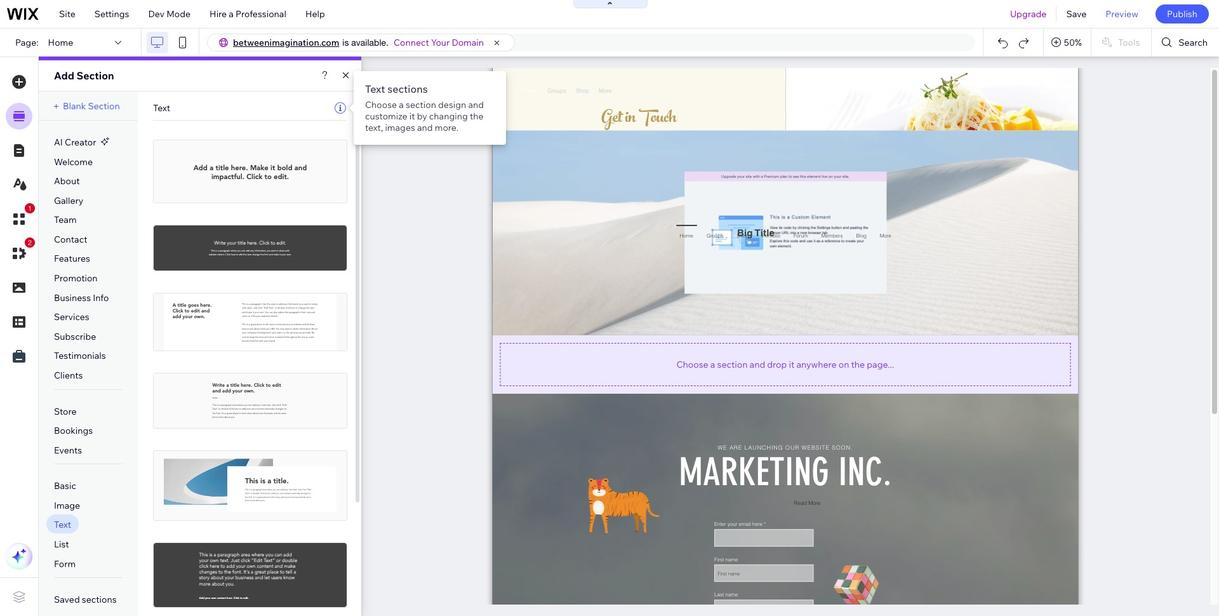 Task type: vqa. For each thing, say whether or not it's contained in the screenshot.
Layers Button
no



Task type: describe. For each thing, give the bounding box(es) containing it.
mode
[[167, 8, 191, 20]]

basic
[[54, 480, 76, 492]]

search
[[1179, 37, 1208, 48]]

more.
[[435, 122, 459, 133]]

2
[[28, 239, 32, 247]]

creator
[[65, 137, 96, 148]]

team
[[54, 214, 77, 226]]

home
[[48, 37, 73, 48]]

promotion
[[54, 273, 98, 284]]

images
[[385, 122, 415, 133]]

dev mode
[[148, 8, 191, 20]]

1 horizontal spatial section
[[718, 359, 748, 370]]

is
[[343, 37, 349, 48]]

save button
[[1057, 0, 1097, 28]]

by
[[417, 111, 427, 122]]

business info
[[54, 292, 109, 303]]

a for choose
[[711, 359, 716, 370]]

section inside text sections choose a section design and customize it by changing the text, images and more.
[[406, 99, 436, 111]]

bookings
[[54, 425, 93, 437]]

changing
[[429, 111, 468, 122]]

info
[[93, 292, 109, 303]]

a for hire
[[229, 8, 234, 20]]

customize
[[365, 111, 408, 122]]

domain
[[452, 37, 484, 48]]

about
[[54, 175, 80, 187]]

1 horizontal spatial text
[[153, 102, 170, 114]]

business
[[54, 292, 91, 303]]

text,
[[365, 122, 383, 133]]

1 horizontal spatial the
[[852, 359, 865, 370]]

50% button
[[1044, 29, 1091, 57]]

50%
[[1065, 37, 1083, 48]]

1
[[28, 205, 32, 212]]

add
[[54, 69, 74, 82]]

tools button
[[1092, 29, 1152, 57]]

save
[[1067, 8, 1087, 20]]

sections for saved
[[82, 594, 117, 606]]

text inside text sections choose a section design and customize it by changing the text, images and more.
[[365, 83, 385, 95]]

sections for text
[[388, 83, 428, 95]]

site
[[59, 8, 75, 20]]

image
[[54, 500, 80, 511]]

preview
[[1106, 8, 1139, 20]]

store
[[54, 406, 77, 417]]

saved
[[54, 594, 80, 606]]

events
[[54, 445, 82, 456]]

section for add section
[[77, 69, 114, 82]]

1 button
[[6, 203, 35, 233]]

choose inside text sections choose a section design and customize it by changing the text, images and more.
[[365, 99, 397, 111]]

ai
[[54, 137, 63, 148]]

form
[[54, 558, 76, 570]]

it inside text sections choose a section design and customize it by changing the text, images and more.
[[410, 111, 415, 122]]

gallery
[[54, 195, 83, 206]]

choose a section and drop it anywhere on the page...
[[677, 359, 895, 370]]



Task type: locate. For each thing, give the bounding box(es) containing it.
0 horizontal spatial sections
[[82, 594, 117, 606]]

anywhere
[[797, 359, 837, 370]]

2 horizontal spatial a
[[711, 359, 716, 370]]

0 vertical spatial choose
[[365, 99, 397, 111]]

features
[[54, 253, 90, 265]]

betweenimagination.com
[[233, 37, 340, 48]]

the inside text sections choose a section design and customize it by changing the text, images and more.
[[470, 111, 484, 122]]

available.
[[352, 37, 389, 48]]

1 horizontal spatial sections
[[388, 83, 428, 95]]

professional
[[236, 8, 286, 20]]

and left drop
[[750, 359, 766, 370]]

0 vertical spatial section
[[406, 99, 436, 111]]

and right design
[[468, 99, 484, 111]]

0 horizontal spatial it
[[410, 111, 415, 122]]

it right drop
[[789, 359, 795, 370]]

1 horizontal spatial it
[[789, 359, 795, 370]]

publish
[[1168, 8, 1198, 20]]

saved sections
[[54, 594, 117, 606]]

design
[[438, 99, 466, 111]]

1 vertical spatial a
[[399, 99, 404, 111]]

0 horizontal spatial choose
[[365, 99, 397, 111]]

1 vertical spatial it
[[789, 359, 795, 370]]

1 vertical spatial the
[[852, 359, 865, 370]]

on
[[839, 359, 850, 370]]

section up images
[[406, 99, 436, 111]]

subscribe
[[54, 331, 96, 342]]

help
[[306, 8, 325, 20]]

2 horizontal spatial text
[[365, 83, 385, 95]]

0 horizontal spatial the
[[470, 111, 484, 122]]

services
[[54, 311, 89, 323]]

1 vertical spatial choose
[[677, 359, 709, 370]]

2 vertical spatial text
[[54, 519, 71, 531]]

hire a professional
[[210, 8, 286, 20]]

is available. connect your domain
[[343, 37, 484, 48]]

0 horizontal spatial a
[[229, 8, 234, 20]]

dev
[[148, 8, 165, 20]]

2 vertical spatial and
[[750, 359, 766, 370]]

blank
[[63, 100, 86, 112]]

0 horizontal spatial section
[[406, 99, 436, 111]]

the right design
[[470, 111, 484, 122]]

sections
[[388, 83, 428, 95], [82, 594, 117, 606]]

list
[[54, 539, 69, 550]]

0 horizontal spatial text
[[54, 519, 71, 531]]

text sections choose a section design and customize it by changing the text, images and more.
[[365, 83, 484, 133]]

1 horizontal spatial and
[[468, 99, 484, 111]]

0 vertical spatial and
[[468, 99, 484, 111]]

1 vertical spatial section
[[718, 359, 748, 370]]

the right on
[[852, 359, 865, 370]]

settings
[[95, 8, 129, 20]]

section for blank section
[[88, 100, 120, 112]]

section right blank
[[88, 100, 120, 112]]

sections inside text sections choose a section design and customize it by changing the text, images and more.
[[388, 83, 428, 95]]

1 vertical spatial and
[[417, 122, 433, 133]]

publish button
[[1156, 4, 1210, 24]]

2 button
[[6, 238, 35, 267]]

contact
[[54, 234, 87, 245]]

0 vertical spatial text
[[365, 83, 385, 95]]

the
[[470, 111, 484, 122], [852, 359, 865, 370]]

section left drop
[[718, 359, 748, 370]]

a
[[229, 8, 234, 20], [399, 99, 404, 111], [711, 359, 716, 370]]

0 vertical spatial the
[[470, 111, 484, 122]]

and left more.
[[417, 122, 433, 133]]

connect
[[394, 37, 429, 48]]

blank section
[[63, 100, 120, 112]]

tools
[[1119, 37, 1141, 48]]

testimonials
[[54, 350, 106, 362]]

sections right saved
[[82, 594, 117, 606]]

it left by
[[410, 111, 415, 122]]

1 horizontal spatial choose
[[677, 359, 709, 370]]

section
[[406, 99, 436, 111], [718, 359, 748, 370]]

0 vertical spatial section
[[77, 69, 114, 82]]

hire
[[210, 8, 227, 20]]

a inside text sections choose a section design and customize it by changing the text, images and more.
[[399, 99, 404, 111]]

ai creator
[[54, 137, 96, 148]]

and
[[468, 99, 484, 111], [417, 122, 433, 133], [750, 359, 766, 370]]

preview button
[[1097, 0, 1149, 28]]

text
[[365, 83, 385, 95], [153, 102, 170, 114], [54, 519, 71, 531]]

1 vertical spatial text
[[153, 102, 170, 114]]

welcome
[[54, 156, 93, 167]]

2 horizontal spatial and
[[750, 359, 766, 370]]

0 vertical spatial it
[[410, 111, 415, 122]]

choose
[[365, 99, 397, 111], [677, 359, 709, 370]]

section up blank section
[[77, 69, 114, 82]]

sections up by
[[388, 83, 428, 95]]

section
[[77, 69, 114, 82], [88, 100, 120, 112]]

add section
[[54, 69, 114, 82]]

search button
[[1153, 29, 1220, 57]]

it
[[410, 111, 415, 122], [789, 359, 795, 370]]

drop
[[768, 359, 787, 370]]

0 vertical spatial sections
[[388, 83, 428, 95]]

0 vertical spatial a
[[229, 8, 234, 20]]

0 horizontal spatial and
[[417, 122, 433, 133]]

page...
[[867, 359, 895, 370]]

1 vertical spatial sections
[[82, 594, 117, 606]]

clients
[[54, 370, 83, 381]]

1 horizontal spatial a
[[399, 99, 404, 111]]

1 vertical spatial section
[[88, 100, 120, 112]]

your
[[431, 37, 450, 48]]

upgrade
[[1011, 8, 1047, 20]]

2 vertical spatial a
[[711, 359, 716, 370]]



